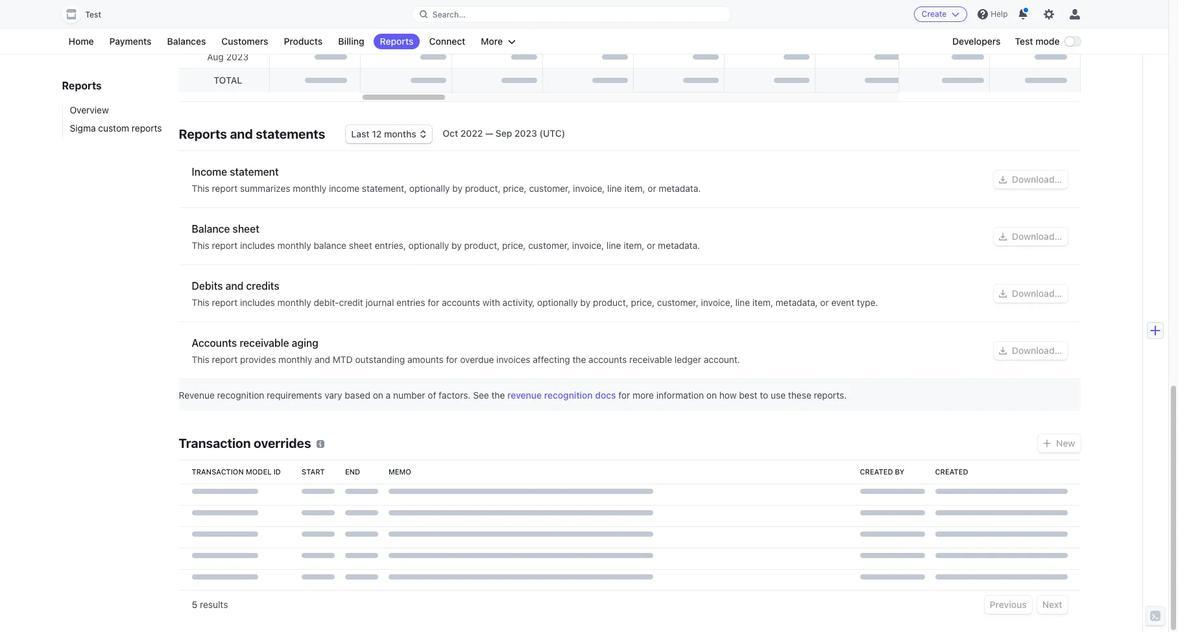 Task type: locate. For each thing, give the bounding box(es) containing it.
2 download… from the top
[[1012, 231, 1062, 242]]

item, inside the debits and credits this report includes monthly debit-credit journal entries for accounts with activity, optionally by product, price, customer, invoice, line item, metadata, or event type.
[[752, 297, 773, 308]]

0 vertical spatial 2023
[[224, 28, 246, 39]]

reports right billing
[[380, 36, 414, 47]]

1 vertical spatial accounts
[[589, 354, 627, 365]]

metadata. inside balance sheet this report includes monthly balance sheet entries, optionally by product, price, customer, invoice, line item, or metadata.
[[658, 240, 700, 251]]

accounts
[[442, 297, 480, 308], [589, 354, 627, 365]]

1 vertical spatial 2023
[[226, 51, 249, 62]]

this inside balance sheet this report includes monthly balance sheet entries, optionally by product, price, customer, invoice, line item, or metadata.
[[192, 240, 209, 251]]

balance
[[192, 223, 230, 235]]

2 created from the left
[[935, 468, 968, 476]]

revenue
[[179, 390, 215, 401]]

3 download… from the top
[[1012, 288, 1062, 299]]

2023 right sep
[[515, 128, 537, 139]]

accounts up docs
[[589, 354, 627, 365]]

best
[[739, 390, 757, 401]]

statement,
[[362, 183, 407, 194]]

svg image inside download… button
[[999, 347, 1007, 355]]

2 vertical spatial product,
[[593, 297, 629, 308]]

receivable up the 'provides'
[[240, 337, 289, 349]]

2 svg image from the top
[[999, 233, 1007, 241]]

1 vertical spatial product,
[[464, 240, 500, 251]]

download… for income statement
[[1012, 174, 1062, 185]]

1 svg image from the top
[[999, 176, 1007, 184]]

1 vertical spatial item,
[[624, 240, 644, 251]]

test inside button
[[85, 10, 101, 19]]

includes inside balance sheet this report includes monthly balance sheet entries, optionally by product, price, customer, invoice, line item, or metadata.
[[240, 240, 275, 251]]

monthly down aging
[[278, 354, 312, 365]]

includes down credits on the left
[[240, 297, 275, 308]]

1 horizontal spatial the
[[573, 354, 586, 365]]

and left mtd
[[315, 354, 330, 365]]

created by
[[860, 468, 905, 476]]

by
[[452, 183, 463, 194], [452, 240, 462, 251], [580, 297, 591, 308], [895, 468, 905, 476]]

1 created from the left
[[860, 468, 893, 476]]

monthly left balance
[[277, 240, 311, 251]]

1 vertical spatial metadata.
[[658, 240, 700, 251]]

optionally right entries,
[[408, 240, 449, 251]]

price,
[[503, 183, 527, 194], [502, 240, 526, 251], [631, 297, 655, 308]]

0 vertical spatial metadata.
[[659, 183, 701, 194]]

1 vertical spatial line
[[607, 240, 621, 251]]

this inside the "accounts receivable aging this report provides monthly and mtd outstanding amounts for overdue invoices affecting the accounts receivable ledger account."
[[192, 354, 209, 365]]

1 vertical spatial customer,
[[528, 240, 570, 251]]

2 vertical spatial item,
[[752, 297, 773, 308]]

1 vertical spatial or
[[647, 240, 656, 251]]

(utc)
[[539, 128, 565, 139]]

1 vertical spatial invoice,
[[572, 240, 604, 251]]

2 horizontal spatial reports
[[380, 36, 414, 47]]

and up statement
[[230, 127, 253, 141]]

0 vertical spatial optionally
[[409, 183, 450, 194]]

on left how
[[706, 390, 717, 401]]

test up home
[[85, 10, 101, 19]]

reports and statements
[[179, 127, 325, 141]]

0 horizontal spatial sheet
[[233, 223, 259, 235]]

download… for accounts receivable aging
[[1012, 345, 1062, 356]]

optionally right statement,
[[409, 183, 450, 194]]

oct 2022 — sep 2023 (utc)
[[443, 128, 565, 139]]

test left "mode"
[[1015, 36, 1033, 47]]

download… button for balance sheet
[[994, 228, 1068, 246]]

transaction overrides
[[179, 436, 311, 451]]

customer, up ledger
[[657, 297, 699, 308]]

sheet left entries,
[[349, 240, 372, 251]]

0 vertical spatial sheet
[[233, 223, 259, 235]]

invoice,
[[573, 183, 605, 194], [572, 240, 604, 251], [701, 297, 733, 308]]

overdue
[[460, 354, 494, 365]]

1 vertical spatial and
[[225, 280, 243, 292]]

provides
[[240, 354, 276, 365]]

item, inside balance sheet this report includes monthly balance sheet entries, optionally by product, price, customer, invoice, line item, or metadata.
[[624, 240, 644, 251]]

created for created
[[935, 468, 968, 476]]

2 recognition from the left
[[544, 390, 593, 401]]

reports link
[[373, 34, 420, 49]]

type.
[[857, 297, 878, 308]]

includes
[[240, 240, 275, 251], [240, 297, 275, 308]]

0 vertical spatial and
[[230, 127, 253, 141]]

2023 for aug 2023
[[226, 51, 249, 62]]

this down the debits
[[192, 297, 209, 308]]

2023
[[224, 28, 246, 39], [226, 51, 249, 62], [515, 128, 537, 139]]

invoice, inside the debits and credits this report includes monthly debit-credit journal entries for accounts with activity, optionally by product, price, customer, invoice, line item, metadata, or event type.
[[701, 297, 733, 308]]

report down the debits
[[212, 297, 238, 308]]

0 horizontal spatial created
[[860, 468, 893, 476]]

0 horizontal spatial the
[[491, 390, 505, 401]]

for left overdue
[[446, 354, 458, 365]]

1 report from the top
[[212, 183, 238, 194]]

1 horizontal spatial reports
[[179, 127, 227, 141]]

download… for balance sheet
[[1012, 231, 1062, 242]]

4 download… from the top
[[1012, 345, 1062, 356]]

2 vertical spatial 2023
[[515, 128, 537, 139]]

Search… text field
[[412, 6, 731, 22]]

transaction up 'transaction model id'
[[179, 436, 251, 451]]

accounts left with
[[442, 297, 480, 308]]

2 vertical spatial customer,
[[657, 297, 699, 308]]

0 vertical spatial line
[[607, 183, 622, 194]]

for right docs
[[618, 390, 630, 401]]

help
[[991, 9, 1008, 19]]

3 svg image from the top
[[999, 290, 1007, 298]]

requirements
[[267, 390, 322, 401]]

search…
[[433, 9, 465, 19]]

1 vertical spatial receivable
[[629, 354, 672, 365]]

optionally inside income statement this report summarizes monthly income statement, optionally by product, price, customer, invoice, line item, or metadata.
[[409, 183, 450, 194]]

1 vertical spatial test
[[1015, 36, 1033, 47]]

1 this from the top
[[192, 183, 209, 194]]

monthly
[[293, 183, 327, 194], [277, 240, 311, 251], [277, 297, 311, 308], [278, 354, 312, 365]]

1 horizontal spatial created
[[935, 468, 968, 476]]

revenue recognition requirements vary based on a number of factors. see the revenue recognition docs for more information on how best to use these reports.
[[179, 390, 847, 401]]

product,
[[465, 183, 500, 194], [464, 240, 500, 251], [593, 297, 629, 308]]

report down 'balance'
[[212, 240, 238, 251]]

download… button for debits and credits
[[994, 285, 1068, 303]]

2 includes from the top
[[240, 297, 275, 308]]

1 download… button from the top
[[994, 171, 1068, 189]]

transaction for transaction model id
[[192, 468, 244, 476]]

reports
[[380, 36, 414, 47], [62, 80, 102, 91], [179, 127, 227, 141]]

on left a
[[373, 390, 383, 401]]

0 vertical spatial customer,
[[529, 183, 571, 194]]

recognition down the 'provides'
[[217, 390, 264, 401]]

line inside the debits and credits this report includes monthly debit-credit journal entries for accounts with activity, optionally by product, price, customer, invoice, line item, metadata, or event type.
[[735, 297, 750, 308]]

balance sheet this report includes monthly balance sheet entries, optionally by product, price, customer, invoice, line item, or metadata.
[[192, 223, 700, 251]]

report inside balance sheet this report includes monthly balance sheet entries, optionally by product, price, customer, invoice, line item, or metadata.
[[212, 240, 238, 251]]

report inside income statement this report summarizes monthly income statement, optionally by product, price, customer, invoice, line item, or metadata.
[[212, 183, 238, 194]]

products link
[[277, 34, 329, 49]]

see
[[473, 390, 489, 401]]

1 vertical spatial for
[[446, 354, 458, 365]]

optionally right activity,
[[537, 297, 578, 308]]

for for accounts receivable aging
[[446, 354, 458, 365]]

to
[[760, 390, 768, 401]]

statements
[[256, 127, 325, 141]]

1 horizontal spatial for
[[446, 354, 458, 365]]

1 vertical spatial reports
[[62, 80, 102, 91]]

payments link
[[103, 34, 158, 49]]

customer,
[[529, 183, 571, 194], [528, 240, 570, 251], [657, 297, 699, 308]]

invoice, inside income statement this report summarizes monthly income statement, optionally by product, price, customer, invoice, line item, or metadata.
[[573, 183, 605, 194]]

metadata.
[[659, 183, 701, 194], [658, 240, 700, 251]]

the
[[573, 354, 586, 365], [491, 390, 505, 401]]

recognition
[[217, 390, 264, 401], [544, 390, 593, 401]]

connect
[[429, 36, 465, 47]]

line inside income statement this report summarizes monthly income statement, optionally by product, price, customer, invoice, line item, or metadata.
[[607, 183, 622, 194]]

or
[[648, 183, 656, 194], [647, 240, 656, 251], [820, 297, 829, 308]]

reports up overview
[[62, 80, 102, 91]]

customers
[[222, 36, 268, 47]]

0 vertical spatial item,
[[624, 183, 645, 194]]

0 vertical spatial transaction
[[179, 436, 251, 451]]

0 vertical spatial invoice,
[[573, 183, 605, 194]]

new button
[[1038, 435, 1081, 453]]

price, inside income statement this report summarizes monthly income statement, optionally by product, price, customer, invoice, line item, or metadata.
[[503, 183, 527, 194]]

for inside the debits and credits this report includes monthly debit-credit journal entries for accounts with activity, optionally by product, price, customer, invoice, line item, metadata, or event type.
[[428, 297, 439, 308]]

0 vertical spatial the
[[573, 354, 586, 365]]

0 horizontal spatial for
[[428, 297, 439, 308]]

on
[[373, 390, 383, 401], [706, 390, 717, 401]]

svg image inside new button
[[1043, 440, 1051, 448]]

and right the debits
[[225, 280, 243, 292]]

4 download… button from the top
[[994, 342, 1068, 360]]

for inside the "accounts receivable aging this report provides monthly and mtd outstanding amounts for overdue invoices affecting the accounts receivable ledger account."
[[446, 354, 458, 365]]

0 horizontal spatial accounts
[[442, 297, 480, 308]]

1 recognition from the left
[[217, 390, 264, 401]]

2 download… button from the top
[[994, 228, 1068, 246]]

end
[[345, 468, 360, 476]]

monthly left income
[[293, 183, 327, 194]]

svg image for debits and credits
[[999, 290, 1007, 298]]

2 vertical spatial line
[[735, 297, 750, 308]]

2 on from the left
[[706, 390, 717, 401]]

overview
[[70, 104, 109, 115]]

2 vertical spatial and
[[315, 354, 330, 365]]

4 report from the top
[[212, 354, 238, 365]]

1 vertical spatial sheet
[[349, 240, 372, 251]]

0 horizontal spatial recognition
[[217, 390, 264, 401]]

1 includes from the top
[[240, 240, 275, 251]]

overview link
[[62, 104, 166, 117]]

this down income
[[192, 183, 209, 194]]

includes up credits on the left
[[240, 240, 275, 251]]

1 vertical spatial optionally
[[408, 240, 449, 251]]

transaction for transaction overrides
[[179, 436, 251, 451]]

for right entries
[[428, 297, 439, 308]]

1 vertical spatial transaction
[[192, 468, 244, 476]]

start
[[302, 468, 325, 476]]

0 vertical spatial receivable
[[240, 337, 289, 349]]

1 vertical spatial svg image
[[1043, 440, 1051, 448]]

1 horizontal spatial accounts
[[589, 354, 627, 365]]

customer, down (utc)
[[529, 183, 571, 194]]

metadata,
[[776, 297, 818, 308]]

this down accounts at the bottom
[[192, 354, 209, 365]]

3 report from the top
[[212, 297, 238, 308]]

billing link
[[332, 34, 371, 49]]

3 this from the top
[[192, 297, 209, 308]]

number
[[393, 390, 425, 401]]

by inside income statement this report summarizes monthly income statement, optionally by product, price, customer, invoice, line item, or metadata.
[[452, 183, 463, 194]]

1 vertical spatial price,
[[502, 240, 526, 251]]

0 horizontal spatial receivable
[[240, 337, 289, 349]]

3 download… button from the top
[[994, 285, 1068, 303]]

by inside balance sheet this report includes monthly balance sheet entries, optionally by product, price, customer, invoice, line item, or metadata.
[[452, 240, 462, 251]]

and inside the debits and credits this report includes monthly debit-credit journal entries for accounts with activity, optionally by product, price, customer, invoice, line item, metadata, or event type.
[[225, 280, 243, 292]]

report down income
[[212, 183, 238, 194]]

connect link
[[423, 34, 472, 49]]

2 vertical spatial optionally
[[537, 297, 578, 308]]

1 horizontal spatial svg image
[[1043, 440, 1051, 448]]

optionally
[[409, 183, 450, 194], [408, 240, 449, 251], [537, 297, 578, 308]]

4 this from the top
[[192, 354, 209, 365]]

download…
[[1012, 174, 1062, 185], [1012, 231, 1062, 242], [1012, 288, 1062, 299], [1012, 345, 1062, 356]]

2 vertical spatial invoice,
[[701, 297, 733, 308]]

0 vertical spatial accounts
[[442, 297, 480, 308]]

2023 right jul
[[224, 28, 246, 39]]

0 horizontal spatial test
[[85, 10, 101, 19]]

1 vertical spatial the
[[491, 390, 505, 401]]

affecting
[[533, 354, 570, 365]]

sheet right 'balance'
[[233, 223, 259, 235]]

1 download… from the top
[[1012, 174, 1062, 185]]

0 vertical spatial product,
[[465, 183, 500, 194]]

1 vertical spatial includes
[[240, 297, 275, 308]]

reports up income
[[179, 127, 227, 141]]

2 vertical spatial for
[[618, 390, 630, 401]]

customer, inside the debits and credits this report includes monthly debit-credit journal entries for accounts with activity, optionally by product, price, customer, invoice, line item, metadata, or event type.
[[657, 297, 699, 308]]

svg image
[[999, 176, 1007, 184], [999, 233, 1007, 241], [999, 290, 1007, 298]]

0 vertical spatial svg image
[[999, 176, 1007, 184]]

1 vertical spatial svg image
[[999, 233, 1007, 241]]

home link
[[62, 34, 100, 49]]

item,
[[624, 183, 645, 194], [624, 240, 644, 251], [752, 297, 773, 308]]

0 vertical spatial price,
[[503, 183, 527, 194]]

2 vertical spatial svg image
[[999, 290, 1007, 298]]

test button
[[62, 5, 114, 23]]

2 report from the top
[[212, 240, 238, 251]]

how
[[719, 390, 737, 401]]

svg image
[[999, 347, 1007, 355], [1043, 440, 1051, 448]]

transaction down transaction overrides
[[192, 468, 244, 476]]

0 vertical spatial includes
[[240, 240, 275, 251]]

the right 'see'
[[491, 390, 505, 401]]

the right 'affecting'
[[573, 354, 586, 365]]

report down accounts at the bottom
[[212, 354, 238, 365]]

factors.
[[439, 390, 471, 401]]

1 horizontal spatial recognition
[[544, 390, 593, 401]]

0 horizontal spatial on
[[373, 390, 383, 401]]

and
[[230, 127, 253, 141], [225, 280, 243, 292], [315, 354, 330, 365]]

monthly inside the "accounts receivable aging this report provides monthly and mtd outstanding amounts for overdue invoices affecting the accounts receivable ledger account."
[[278, 354, 312, 365]]

2 vertical spatial price,
[[631, 297, 655, 308]]

item, inside income statement this report summarizes monthly income statement, optionally by product, price, customer, invoice, line item, or metadata.
[[624, 183, 645, 194]]

custom
[[98, 123, 129, 134]]

monthly left debit- on the top of the page
[[277, 297, 311, 308]]

transaction
[[179, 436, 251, 451], [192, 468, 244, 476]]

this down 'balance'
[[192, 240, 209, 251]]

0 vertical spatial svg image
[[999, 347, 1007, 355]]

1 horizontal spatial test
[[1015, 36, 1033, 47]]

create
[[922, 9, 947, 19]]

0 vertical spatial test
[[85, 10, 101, 19]]

svg image for accounts receivable aging
[[999, 347, 1007, 355]]

recognition left docs
[[544, 390, 593, 401]]

test for test mode
[[1015, 36, 1033, 47]]

price, inside balance sheet this report includes monthly balance sheet entries, optionally by product, price, customer, invoice, line item, or metadata.
[[502, 240, 526, 251]]

0 vertical spatial for
[[428, 297, 439, 308]]

payments
[[109, 36, 152, 47]]

help button
[[973, 4, 1013, 25]]

sep
[[496, 128, 512, 139]]

0 vertical spatial or
[[648, 183, 656, 194]]

download… button for accounts receivable aging
[[994, 342, 1068, 360]]

2 vertical spatial or
[[820, 297, 829, 308]]

or inside balance sheet this report includes monthly balance sheet entries, optionally by product, price, customer, invoice, line item, or metadata.
[[647, 240, 656, 251]]

account.
[[704, 354, 740, 365]]

customer, inside balance sheet this report includes monthly balance sheet entries, optionally by product, price, customer, invoice, line item, or metadata.
[[528, 240, 570, 251]]

2023 down "customers" link at the top of the page
[[226, 51, 249, 62]]

2 this from the top
[[192, 240, 209, 251]]

customer, up the debits and credits this report includes monthly debit-credit journal entries for accounts with activity, optionally by product, price, customer, invoice, line item, metadata, or event type.
[[528, 240, 570, 251]]

income
[[192, 166, 227, 178]]

receivable up more
[[629, 354, 672, 365]]

1 horizontal spatial on
[[706, 390, 717, 401]]

—
[[485, 128, 493, 139]]

0 horizontal spatial svg image
[[999, 347, 1007, 355]]



Task type: describe. For each thing, give the bounding box(es) containing it.
test for test
[[85, 10, 101, 19]]

balances
[[167, 36, 206, 47]]

price, inside the debits and credits this report includes monthly debit-credit journal entries for accounts with activity, optionally by product, price, customer, invoice, line item, metadata, or event type.
[[631, 297, 655, 308]]

a
[[386, 390, 391, 401]]

0 horizontal spatial reports
[[62, 80, 102, 91]]

created for created by
[[860, 468, 893, 476]]

oct
[[443, 128, 458, 139]]

overrides
[[254, 436, 311, 451]]

summarizes
[[240, 183, 290, 194]]

revenue
[[507, 390, 542, 401]]

transaction model id
[[192, 468, 281, 476]]

mtd
[[333, 354, 353, 365]]

2 horizontal spatial for
[[618, 390, 630, 401]]

entries
[[396, 297, 425, 308]]

5
[[192, 599, 197, 610]]

of
[[428, 390, 436, 401]]

monthly inside income statement this report summarizes monthly income statement, optionally by product, price, customer, invoice, line item, or metadata.
[[293, 183, 327, 194]]

svg image for balance sheet
[[999, 233, 1007, 241]]

these
[[788, 390, 811, 401]]

more
[[481, 36, 503, 47]]

credit
[[339, 297, 363, 308]]

customers link
[[215, 34, 275, 49]]

memo
[[389, 468, 411, 476]]

accounts
[[192, 337, 237, 349]]

and inside the "accounts receivable aging this report provides monthly and mtd outstanding amounts for overdue invoices affecting the accounts receivable ledger account."
[[315, 354, 330, 365]]

home
[[68, 36, 94, 47]]

this inside the debits and credits this report includes monthly debit-credit journal entries for accounts with activity, optionally by product, price, customer, invoice, line item, metadata, or event type.
[[192, 297, 209, 308]]

debits and credits this report includes monthly debit-credit journal entries for accounts with activity, optionally by product, price, customer, invoice, line item, metadata, or event type.
[[192, 280, 878, 308]]

outstanding
[[355, 354, 405, 365]]

monthly inside the debits and credits this report includes monthly debit-credit journal entries for accounts with activity, optionally by product, price, customer, invoice, line item, metadata, or event type.
[[277, 297, 311, 308]]

and for reports
[[230, 127, 253, 141]]

1 horizontal spatial receivable
[[629, 354, 672, 365]]

with
[[483, 297, 500, 308]]

previous button
[[985, 596, 1032, 614]]

accounts receivable aging this report provides monthly and mtd outstanding amounts for overdue invoices affecting the accounts receivable ledger account.
[[192, 337, 740, 365]]

download… button for income statement
[[994, 171, 1068, 189]]

1 horizontal spatial sheet
[[349, 240, 372, 251]]

model
[[246, 468, 272, 476]]

svg image for transaction overrides
[[1043, 440, 1051, 448]]

product, inside balance sheet this report includes monthly balance sheet entries, optionally by product, price, customer, invoice, line item, or metadata.
[[464, 240, 500, 251]]

test mode
[[1015, 36, 1060, 47]]

for for debits and credits
[[428, 297, 439, 308]]

income statement this report summarizes monthly income statement, optionally by product, price, customer, invoice, line item, or metadata.
[[192, 166, 701, 194]]

reports
[[132, 123, 162, 134]]

sigma custom reports link
[[62, 122, 166, 135]]

new
[[1056, 438, 1075, 449]]

aug 2023
[[207, 51, 249, 62]]

amounts
[[407, 354, 444, 365]]

report inside the "accounts receivable aging this report provides monthly and mtd outstanding amounts for overdue invoices affecting the accounts receivable ledger account."
[[212, 354, 238, 365]]

product, inside the debits and credits this report includes monthly debit-credit journal entries for accounts with activity, optionally by product, price, customer, invoice, line item, metadata, or event type.
[[593, 297, 629, 308]]

accounts inside the debits and credits this report includes monthly debit-credit journal entries for accounts with activity, optionally by product, price, customer, invoice, line item, metadata, or event type.
[[442, 297, 480, 308]]

debit-
[[314, 297, 339, 308]]

create button
[[914, 6, 968, 22]]

metadata. inside income statement this report summarizes monthly income statement, optionally by product, price, customer, invoice, line item, or metadata.
[[659, 183, 701, 194]]

Search… search field
[[412, 6, 731, 22]]

by inside the debits and credits this report includes monthly debit-credit journal entries for accounts with activity, optionally by product, price, customer, invoice, line item, metadata, or event type.
[[580, 297, 591, 308]]

credits
[[246, 280, 279, 292]]

line inside balance sheet this report includes monthly balance sheet entries, optionally by product, price, customer, invoice, line item, or metadata.
[[607, 240, 621, 251]]

activity,
[[503, 297, 535, 308]]

balances link
[[161, 34, 212, 49]]

more button
[[474, 34, 522, 49]]

2022
[[461, 128, 483, 139]]

based
[[345, 390, 370, 401]]

results
[[200, 599, 228, 610]]

2023 for jul 2023
[[224, 28, 246, 39]]

aging
[[292, 337, 318, 349]]

notifications image
[[1018, 9, 1029, 19]]

income
[[329, 183, 359, 194]]

id
[[274, 468, 281, 476]]

balance
[[314, 240, 346, 251]]

docs
[[595, 390, 616, 401]]

jul 2023
[[209, 28, 246, 39]]

report inside the debits and credits this report includes monthly debit-credit journal entries for accounts with activity, optionally by product, price, customer, invoice, line item, metadata, or event type.
[[212, 297, 238, 308]]

total
[[214, 75, 242, 86]]

or inside income statement this report summarizes monthly income statement, optionally by product, price, customer, invoice, line item, or metadata.
[[648, 183, 656, 194]]

journal
[[366, 297, 394, 308]]

invoice, inside balance sheet this report includes monthly balance sheet entries, optionally by product, price, customer, invoice, line item, or metadata.
[[572, 240, 604, 251]]

and for debits
[[225, 280, 243, 292]]

mode
[[1036, 36, 1060, 47]]

product, inside income statement this report summarizes monthly income statement, optionally by product, price, customer, invoice, line item, or metadata.
[[465, 183, 500, 194]]

information
[[656, 390, 704, 401]]

2 vertical spatial reports
[[179, 127, 227, 141]]

includes inside the debits and credits this report includes monthly debit-credit journal entries for accounts with activity, optionally by product, price, customer, invoice, line item, metadata, or event type.
[[240, 297, 275, 308]]

this inside income statement this report summarizes monthly income statement, optionally by product, price, customer, invoice, line item, or metadata.
[[192, 183, 209, 194]]

svg image for income statement
[[999, 176, 1007, 184]]

the inside the "accounts receivable aging this report provides monthly and mtd outstanding amounts for overdue invoices affecting the accounts receivable ledger account."
[[573, 354, 586, 365]]

ledger
[[675, 354, 701, 365]]

developers
[[952, 36, 1001, 47]]

sigma custom reports
[[70, 123, 162, 134]]

invoices
[[496, 354, 530, 365]]

reports.
[[814, 390, 847, 401]]

or inside the debits and credits this report includes monthly debit-credit journal entries for accounts with activity, optionally by product, price, customer, invoice, line item, metadata, or event type.
[[820, 297, 829, 308]]

billing
[[338, 36, 364, 47]]

products
[[284, 36, 323, 47]]

use
[[771, 390, 786, 401]]

optionally inside the debits and credits this report includes monthly debit-credit journal entries for accounts with activity, optionally by product, price, customer, invoice, line item, metadata, or event type.
[[537, 297, 578, 308]]

customer, inside income statement this report summarizes monthly income statement, optionally by product, price, customer, invoice, line item, or metadata.
[[529, 183, 571, 194]]

download… for debits and credits
[[1012, 288, 1062, 299]]

sigma
[[70, 123, 96, 134]]

revenue recognition docs link
[[507, 390, 616, 401]]

accounts inside the "accounts receivable aging this report provides monthly and mtd outstanding amounts for overdue invoices affecting the accounts receivable ledger account."
[[589, 354, 627, 365]]

optionally inside balance sheet this report includes monthly balance sheet entries, optionally by product, price, customer, invoice, line item, or metadata.
[[408, 240, 449, 251]]

statement
[[230, 166, 279, 178]]

5 results
[[192, 599, 228, 610]]

previous
[[990, 599, 1027, 610]]

more
[[633, 390, 654, 401]]

developers link
[[946, 34, 1007, 49]]

0 vertical spatial reports
[[380, 36, 414, 47]]

1 on from the left
[[373, 390, 383, 401]]

monthly inside balance sheet this report includes monthly balance sheet entries, optionally by product, price, customer, invoice, line item, or metadata.
[[277, 240, 311, 251]]

debits
[[192, 280, 223, 292]]



Task type: vqa. For each thing, say whether or not it's contained in the screenshot.
Add another product's Add
no



